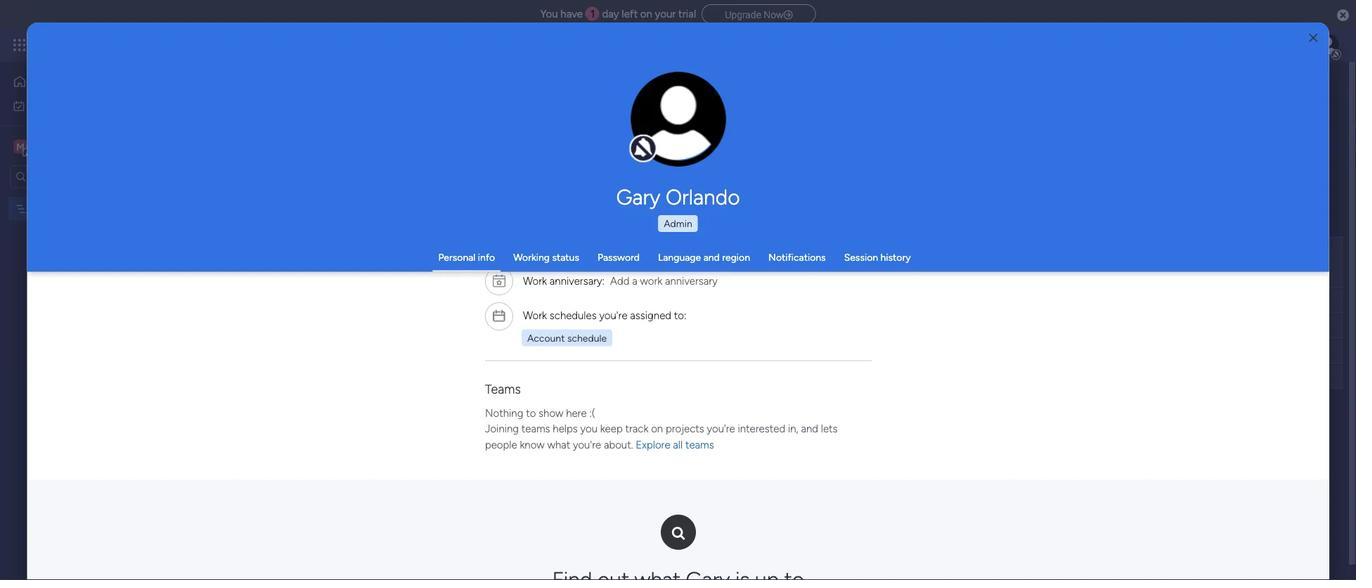 Task type: locate. For each thing, give the bounding box(es) containing it.
1 column information image from the left
[[636, 244, 648, 256]]

keep up about.
[[600, 422, 623, 435]]

1 vertical spatial 1
[[300, 269, 304, 281]]

khvhg list box
[[0, 194, 179, 411]]

profile
[[683, 127, 708, 138]]

1 vertical spatial working
[[579, 270, 615, 282]]

work inside "gary orlando" dialog
[[640, 274, 662, 287]]

work for work anniversary: add a work anniversary
[[523, 274, 547, 287]]

on inside the joining teams helps you keep track on projects you're interested in, and lets people know what you're about.
[[651, 422, 663, 435]]

option
[[0, 196, 179, 199]]

you're down you
[[573, 438, 601, 451]]

explore all teams
[[636, 438, 714, 451]]

teams
[[521, 422, 550, 435], [685, 438, 714, 451]]

m
[[16, 141, 25, 153]]

have
[[561, 8, 583, 20]]

region
[[722, 251, 750, 263]]

1 horizontal spatial column information image
[[734, 244, 745, 256]]

your right where
[[577, 107, 596, 119]]

my work
[[31, 100, 68, 112]]

teams down 'projects' at the bottom
[[685, 438, 714, 451]]

working for working on it
[[579, 270, 615, 282]]

add
[[610, 274, 629, 287]]

work right 'my'
[[47, 100, 68, 112]]

of right type
[[293, 107, 303, 119]]

orlando
[[666, 184, 740, 210]]

1 vertical spatial and
[[704, 251, 720, 263]]

work right a
[[640, 274, 662, 287]]

workspace image
[[13, 139, 27, 154]]

1 horizontal spatial your
[[655, 8, 676, 20]]

keep right timelines
[[487, 107, 508, 119]]

0 vertical spatial your
[[655, 8, 676, 20]]

09:00
[[711, 270, 736, 281]]

know
[[520, 438, 545, 451]]

working down status
[[579, 270, 615, 282]]

track up explore
[[625, 422, 648, 435]]

1 vertical spatial work
[[640, 274, 662, 287]]

0 horizontal spatial 1
[[300, 269, 304, 281]]

picture
[[664, 139, 693, 150]]

Search in workspace field
[[30, 169, 117, 185]]

1 vertical spatial track
[[625, 422, 648, 435]]

column information image right date
[[734, 244, 745, 256]]

trial
[[679, 8, 696, 20]]

any
[[253, 107, 268, 119]]

working
[[514, 251, 550, 263], [579, 270, 615, 282]]

0 vertical spatial on
[[641, 8, 653, 20]]

type
[[271, 107, 291, 119]]

1 horizontal spatial working
[[579, 270, 615, 282]]

helps
[[553, 422, 578, 435]]

password link
[[598, 251, 640, 263]]

on up explore
[[651, 422, 663, 435]]

my work button
[[8, 95, 151, 117]]

home button
[[8, 70, 151, 93]]

1 vertical spatial you're
[[707, 422, 735, 435]]

you
[[540, 8, 558, 20]]

0 horizontal spatial working
[[514, 251, 550, 263]]

you're up "schedule"
[[599, 309, 627, 322]]

column information image up it
[[636, 244, 648, 256]]

see
[[641, 106, 658, 118]]

0 vertical spatial work
[[523, 274, 547, 287]]

1 horizontal spatial work
[[640, 274, 662, 287]]

teams inside the joining teams helps you keep track on projects you're interested in, and lets people know what you're about.
[[521, 422, 550, 435]]

0 vertical spatial teams
[[521, 422, 550, 435]]

1 horizontal spatial and
[[704, 251, 720, 263]]

owner
[[512, 244, 541, 256]]

anniversary
[[665, 274, 718, 287]]

language
[[658, 251, 701, 263]]

0 horizontal spatial keep
[[487, 107, 508, 119]]

1 vertical spatial work
[[523, 309, 547, 322]]

track left where
[[511, 107, 533, 119]]

you
[[580, 422, 597, 435]]

change profile picture
[[649, 127, 708, 150]]

teams up know
[[521, 422, 550, 435]]

2 work from the top
[[523, 309, 547, 322]]

home
[[32, 76, 59, 88]]

change profile picture button
[[631, 72, 726, 167]]

2 vertical spatial and
[[801, 422, 818, 435]]

0 vertical spatial track
[[511, 107, 533, 119]]

owners,
[[373, 107, 408, 119]]

0 horizontal spatial work
[[47, 100, 68, 112]]

working inside "gary orlando" dialog
[[514, 251, 550, 263]]

0 vertical spatial work
[[47, 100, 68, 112]]

workspace
[[60, 140, 115, 153]]

0 horizontal spatial and
[[468, 107, 484, 119]]

you're right 'projects' at the bottom
[[707, 422, 735, 435]]

1 horizontal spatial of
[[535, 107, 544, 119]]

khvhg
[[33, 203, 60, 215]]

1 vertical spatial keep
[[600, 422, 623, 435]]

gary
[[616, 184, 661, 210]]

0 vertical spatial v2 overdue deadline image
[[660, 269, 672, 282]]

gary orlando dialog
[[27, 15, 1330, 580]]

1 vertical spatial v2 overdue deadline image
[[660, 319, 672, 332]]

column information image
[[636, 244, 648, 256], [734, 244, 745, 256]]

1 horizontal spatial keep
[[600, 422, 623, 435]]

1 right project
[[300, 269, 304, 281]]

work
[[523, 274, 547, 287], [523, 309, 547, 322]]

assign
[[341, 107, 371, 119]]

v2 overdue deadline image left to:
[[660, 319, 672, 332]]

status
[[552, 251, 579, 263]]

2 column information image from the left
[[734, 244, 745, 256]]

anniversary:
[[550, 274, 605, 287]]

where
[[547, 107, 574, 119]]

of left where
[[535, 107, 544, 119]]

gary orlando button
[[485, 184, 872, 210]]

keep
[[487, 107, 508, 119], [600, 422, 623, 435]]

0 horizontal spatial of
[[293, 107, 303, 119]]

joining
[[485, 422, 519, 435]]

0 horizontal spatial teams
[[521, 422, 550, 435]]

people
[[485, 438, 517, 451]]

session history link
[[844, 251, 911, 263]]

workspace selection element
[[13, 138, 117, 156]]

1 vertical spatial teams
[[685, 438, 714, 451]]

of
[[293, 107, 303, 119], [535, 107, 544, 119]]

select product image
[[13, 38, 27, 52]]

working status link
[[514, 251, 579, 263]]

more
[[661, 106, 683, 118]]

working for working status
[[514, 251, 550, 263]]

project
[[266, 269, 298, 281]]

stuck
[[595, 320, 621, 332]]

upgrade now link
[[702, 4, 816, 24]]

0 vertical spatial 1
[[591, 8, 595, 20]]

main workspace
[[32, 140, 115, 153]]

work down working status
[[523, 274, 547, 287]]

0 horizontal spatial track
[[511, 107, 533, 119]]

your left trial
[[655, 8, 676, 20]]

2 vertical spatial on
[[651, 422, 663, 435]]

working left status
[[514, 251, 550, 263]]

1 vertical spatial your
[[577, 107, 596, 119]]

upgrade now
[[725, 9, 784, 20]]

schedule
[[567, 331, 607, 343]]

v2 overdue deadline image left nov
[[660, 269, 672, 282]]

what
[[547, 438, 570, 451]]

upgrade
[[725, 9, 762, 20]]

close image
[[1310, 33, 1318, 43]]

work up "account"
[[523, 309, 547, 322]]

0 horizontal spatial column information image
[[636, 244, 648, 256]]

interested
[[738, 422, 785, 435]]

1 vertical spatial on
[[618, 270, 629, 282]]

Status field
[[591, 242, 626, 258]]

0 vertical spatial working
[[514, 251, 550, 263]]

on left it
[[618, 270, 629, 282]]

2 horizontal spatial and
[[801, 422, 818, 435]]

0 vertical spatial and
[[468, 107, 484, 119]]

on right left
[[641, 8, 653, 20]]

v2 overdue deadline image
[[660, 269, 672, 282], [660, 319, 672, 332]]

1 left day
[[591, 8, 595, 20]]

1 horizontal spatial track
[[625, 422, 648, 435]]

on
[[641, 8, 653, 20], [618, 270, 629, 282], [651, 422, 663, 435]]

1 work from the top
[[523, 274, 547, 287]]

set
[[410, 107, 424, 119]]

you're
[[599, 309, 627, 322], [707, 422, 735, 435], [573, 438, 601, 451]]

1 v2 overdue deadline image from the top
[[660, 269, 672, 282]]



Task type: vqa. For each thing, say whether or not it's contained in the screenshot.
Account
yes



Task type: describe. For each thing, give the bounding box(es) containing it.
dapulse close image
[[1338, 8, 1350, 23]]

nothing
[[485, 407, 523, 419]]

gary orlando image
[[1317, 34, 1340, 56]]

language and region
[[658, 251, 750, 263]]

manage
[[215, 107, 250, 119]]

v2 done deadline image
[[660, 294, 672, 307]]

my
[[31, 100, 44, 112]]

Owner field
[[508, 242, 545, 258]]

stands.
[[633, 107, 664, 119]]

work anniversary: add a work anniversary
[[523, 274, 718, 287]]

main
[[32, 140, 57, 153]]

keep inside the joining teams helps you keep track on projects you're interested in, and lets people know what you're about.
[[600, 422, 623, 435]]

column information image for status
[[636, 244, 648, 256]]

gary orlando
[[616, 184, 740, 210]]

language and region link
[[658, 251, 750, 263]]

1 horizontal spatial 1
[[591, 8, 595, 20]]

teams
[[485, 381, 521, 396]]

working status
[[514, 251, 579, 263]]

in,
[[788, 422, 798, 435]]

search image
[[672, 527, 685, 538]]

a
[[632, 274, 637, 287]]

info
[[478, 251, 495, 263]]

working on it
[[579, 270, 637, 282]]

account schedule button
[[521, 329, 612, 346]]

session history
[[844, 251, 911, 263]]

admin
[[664, 218, 693, 230]]

personal info
[[438, 251, 495, 263]]

left
[[622, 8, 638, 20]]

2 vertical spatial you're
[[573, 438, 601, 451]]

dapulse rightstroke image
[[784, 9, 793, 20]]

manage any type of project. assign owners, set timelines and keep track of where your project stands.
[[215, 107, 664, 119]]

due date
[[684, 244, 724, 256]]

change
[[649, 127, 680, 138]]

project.
[[305, 107, 339, 119]]

all
[[673, 438, 683, 451]]

work for work schedules you're assigned to:
[[523, 309, 547, 322]]

lets
[[821, 422, 838, 435]]

you have 1 day left on your trial
[[540, 8, 696, 20]]

1 horizontal spatial teams
[[685, 438, 714, 451]]

notifications
[[769, 251, 826, 263]]

Due date field
[[681, 242, 728, 258]]

day
[[602, 8, 619, 20]]

see more link
[[640, 105, 685, 119]]

account schedule
[[527, 331, 607, 343]]

projects
[[666, 422, 704, 435]]

nov 15, 09:00 am
[[679, 270, 753, 281]]

work inside button
[[47, 100, 68, 112]]

1 of from the left
[[293, 107, 303, 119]]

here
[[566, 407, 587, 419]]

status
[[594, 244, 623, 256]]

see more
[[641, 106, 683, 118]]

about.
[[604, 438, 633, 451]]

0 vertical spatial keep
[[487, 107, 508, 119]]

history
[[881, 251, 911, 263]]

password
[[598, 251, 640, 263]]

personal info link
[[438, 251, 495, 263]]

date
[[704, 244, 724, 256]]

track inside the joining teams helps you keep track on projects you're interested in, and lets people know what you're about.
[[625, 422, 648, 435]]

now
[[764, 9, 784, 20]]

0 vertical spatial you're
[[599, 309, 627, 322]]

explore
[[636, 438, 670, 451]]

work schedules you're assigned to:
[[523, 309, 686, 322]]

and inside the joining teams helps you keep track on projects you're interested in, and lets people know what you're about.
[[801, 422, 818, 435]]

nov
[[679, 270, 696, 281]]

show
[[538, 407, 563, 419]]

due
[[684, 244, 702, 256]]

0 horizontal spatial your
[[577, 107, 596, 119]]

notifications link
[[769, 251, 826, 263]]

explore all teams link
[[636, 438, 714, 451]]

schedules
[[550, 309, 597, 322]]

it
[[631, 270, 637, 282]]

:(
[[589, 407, 595, 419]]

am
[[739, 270, 753, 281]]

session
[[844, 251, 878, 263]]

timelines
[[426, 107, 466, 119]]

joining teams helps you keep track on projects you're interested in, and lets people know what you're about.
[[485, 422, 838, 451]]

2 v2 overdue deadline image from the top
[[660, 319, 672, 332]]

personal
[[438, 251, 476, 263]]

column information image for due date
[[734, 244, 745, 256]]

account
[[527, 331, 565, 343]]

to
[[526, 407, 536, 419]]

project 1
[[266, 269, 304, 281]]

to:
[[674, 309, 686, 322]]

15,
[[698, 270, 709, 281]]

assigned
[[630, 309, 671, 322]]

teams button
[[485, 381, 521, 396]]

project
[[599, 107, 631, 119]]

2 of from the left
[[535, 107, 544, 119]]

nothing to show here :(
[[485, 407, 595, 419]]



